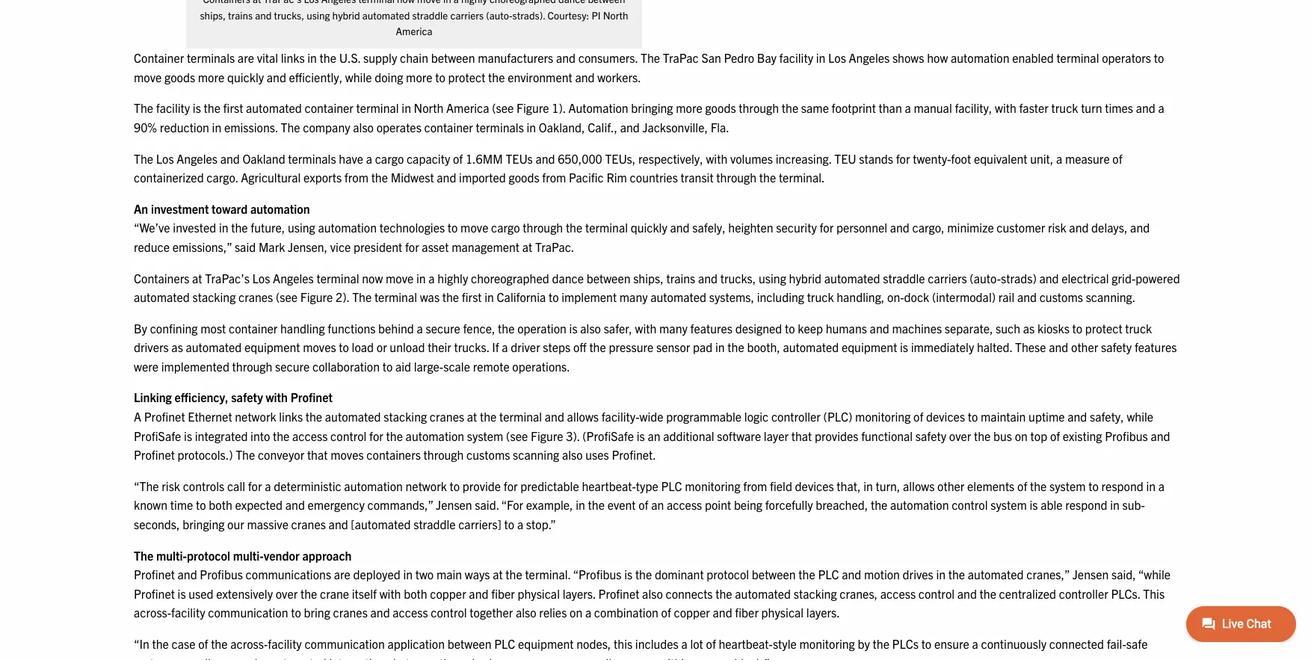 Task type: vqa. For each thing, say whether or not it's contained in the screenshot.
the "TraPac" to the left
no



Task type: describe. For each thing, give the bounding box(es) containing it.
0 vertical spatial protocol
[[187, 548, 230, 563]]

truck inside 'containers at trapac's los angeles terminal now move in a highly choreographed dance between ships, trains and trucks, using hybrid automated straddle carriers (auto-strads) and electrical grid-powered automated stacking cranes (see figure 2). the terminal was the first in california to implement many automated systems, including truck handling, on-dock (intermodal) rail and customs scanning.'
[[807, 289, 834, 304]]

the up reduction
[[204, 100, 221, 115]]

off
[[573, 340, 587, 355]]

automated up centralized
[[968, 567, 1024, 582]]

1 vertical spatial copper
[[674, 605, 710, 620]]

1 horizontal spatial physical
[[762, 605, 804, 620]]

(auto- for strads)
[[970, 270, 1001, 285]]

the inside 'containers at trapac's los angeles terminal now move in a highly choreographed dance between ships, trains and trucks, using hybrid automated straddle carriers (auto-strads) and electrical grid-powered automated stacking cranes (see figure 2). the terminal was the first in california to implement many automated systems, including truck handling, on-dock (intermodal) rail and customs scanning.'
[[442, 289, 459, 304]]

programmable
[[666, 409, 742, 424]]

of right measure at right
[[1113, 151, 1123, 166]]

2 horizontal spatial equipment
[[842, 340, 897, 355]]

profinet up combination on the bottom
[[599, 586, 640, 601]]

automated inside containers at trapac's los angeles terminal now move in a highly choreographed dance between ships, trains and trucks, using hybrid automated straddle carriers (auto-strads). courtesy: pi north america
[[362, 9, 410, 21]]

communication inside the multi-protocol multi-vendor approach profinet and profibus communications are deployed in two main ways at the terminal. "profibus is the dominant protocol between the plc and motion drives in the automated cranes," jensen said, "while profinet is used extensively over the crane itself with both copper and fiber physical layers. profinet also connects the automated stacking cranes, access control and the centralized controller plcs. this across-facility communication to bring cranes and access control together also relies on a combination of copper and fiber physical layers.
[[208, 605, 288, 620]]

to left provide
[[450, 478, 460, 493]]

between down application
[[393, 655, 437, 660]]

while inside linking efficiency, safety with profinet a profinet ethernet network links the automated stacking cranes at the terminal and allows facility-wide programmable logic controller (plc) monitoring of devices to maintain uptime and safety, while profisafe is integrated into the access control for the automation system (see figure 3). (profisafe is an additional software layer that provides functional safety over the bus on top of existing profibus and profinet protocols.) the conveyor that moves containers through customs scanning also uses profinet.
[[1127, 409, 1154, 424]]

also left relies
[[516, 605, 537, 620]]

los inside the los angeles and oakland terminals have a cargo capacity of 1.6mm teus and 650,000 teus, respectively, with volumes increasing. teu stands for twenty-foot equivalent unit, a measure of containerized cargo. agricultural exports from the midwest and imported goods from pacific rim countries transit through the terminal.
[[156, 151, 174, 166]]

los inside containers at trapac's los angeles terminal now move in a highly choreographed dance between ships, trains and trucks, using hybrid automated straddle carriers (auto-strads). courtesy: pi north america
[[304, 0, 319, 5]]

access inside linking efficiency, safety with profinet a profinet ethernet network links the automated stacking cranes at the terminal and allows facility-wide programmable logic controller (plc) monitoring of devices to maintain uptime and safety, while profisafe is integrated into the access control for the automation system (see figure 3). (profisafe is an additional software layer that provides functional safety over the bus on top of existing profibus and profinet protocols.) the conveyor that moves containers through customs scanning also uses profinet.
[[292, 428, 328, 443]]

protect inside by confining most container handling functions behind a secure fence, the operation is also safer, with many features designed to keep humans and machines separate, such as kiosks to protect truck drivers as automated equipment moves to load or unload their trucks. if a driver steps off the pressure sensor pad in the booth, automated equipment is immediately halted. these and other safety features were implemented through secure collaboration to aid large-scale remote operations.
[[1085, 321, 1123, 335]]

the down volumes
[[760, 170, 776, 185]]

is left used
[[178, 586, 186, 601]]

1 vertical spatial system
[[1050, 478, 1086, 493]]

conveyor
[[258, 447, 304, 462]]

through inside the facility is the first automated container terminal in north america (see figure 1). automation bringing more goods through the same footprint than a manual facility, with faster truck turn times and a 90% reduction in emissions. the company also operates container terminals in oakland, calif., and jacksonville, fla.
[[739, 100, 779, 115]]

facility inside "container terminals are vital links in the u.s. supply chain between manufacturers and consumers. the trapac san pedro bay facility in los angeles shows how automation enabled terminal operators to move goods more quickly and efficiently, while doing more to protect the environment and workers."
[[780, 50, 813, 65]]

pad
[[693, 340, 713, 355]]

at inside containers at trapac's los angeles terminal now move in a highly choreographed dance between ships, trains and trucks, using hybrid automated straddle carriers (auto-strads). courtesy: pi north america
[[253, 0, 261, 5]]

the right ways at bottom left
[[506, 567, 522, 582]]

jensen,
[[288, 239, 328, 254]]

is up profinet.
[[637, 428, 645, 443]]

teus,
[[605, 151, 636, 166]]

terminal inside linking efficiency, safety with profinet a profinet ethernet network links the automated stacking cranes at the terminal and allows facility-wide programmable logic controller (plc) monitoring of devices to maintain uptime and safety, while profisafe is integrated into the access control for the automation system (see figure 3). (profisafe is an additional software layer that provides functional safety over the bus on top of existing profibus and profinet protocols.) the conveyor that moves containers through customs scanning also uses profinet.
[[499, 409, 542, 424]]

the down collaboration
[[306, 409, 322, 424]]

plcs
[[892, 636, 919, 651]]

pressure
[[609, 340, 654, 355]]

paired
[[459, 655, 492, 660]]

load
[[352, 340, 374, 355]]

between up paired
[[448, 636, 492, 651]]

the right "off"
[[589, 340, 606, 355]]

"the
[[134, 478, 159, 493]]

jacksonville,
[[643, 120, 708, 135]]

0 horizontal spatial more
[[198, 69, 225, 84]]

the right the by
[[873, 636, 890, 651]]

automation inside linking efficiency, safety with profinet a profinet ethernet network links the automated stacking cranes at the terminal and allows facility-wide programmable logic controller (plc) monitoring of devices to maintain uptime and safety, while profisafe is integrated into the access control for the automation system (see figure 3). (profisafe is an additional software layer that provides functional safety over the bus on top of existing profibus and profinet protocols.) the conveyor that moves containers through customs scanning also uses profinet.
[[406, 428, 464, 443]]

1 horizontal spatial from
[[542, 170, 566, 185]]

1 horizontal spatial features
[[1135, 340, 1177, 355]]

stacking inside the multi-protocol multi-vendor approach profinet and profibus communications are deployed in two main ways at the terminal. "profibus is the dominant protocol between the plc and motion drives in the automated cranes," jensen said, "while profinet is used extensively over the crane itself with both copper and fiber physical layers. profinet also connects the automated stacking cranes, access control and the centralized controller plcs. this across-facility communication to bring cranes and access control together also relies on a combination of copper and fiber physical layers.
[[794, 586, 837, 601]]

the down forcefully
[[799, 567, 815, 582]]

additional
[[663, 428, 714, 443]]

safety inside by confining most container handling functions behind a secure fence, the operation is also safer, with many features designed to keep humans and machines separate, such as kiosks to protect truck drivers as automated equipment moves to load or unload their trucks. if a driver steps off the pressure sensor pad in the booth, automated equipment is immediately halted. these and other safety features were implemented through secure collaboration to aid large-scale remote operations.
[[1101, 340, 1132, 355]]

the up conveyor
[[273, 428, 290, 443]]

the up trapac.
[[566, 220, 583, 235]]

1 horizontal spatial more
[[406, 69, 433, 84]]

the left same
[[782, 100, 799, 115]]

the up able
[[1030, 478, 1047, 493]]

supply
[[363, 50, 397, 65]]

"while
[[1139, 567, 1171, 582]]

containers for containers at trapac's los angeles terminal now move in a highly choreographed dance between ships, trains and trucks, using hybrid automated straddle carriers (auto-strads). courtesy: pi north america
[[203, 0, 250, 5]]

the down turn,
[[871, 498, 888, 512]]

between inside the multi-protocol multi-vendor approach profinet and profibus communications are deployed in two main ways at the terminal. "profibus is the dominant protocol between the plc and motion drives in the automated cranes," jensen said, "while profinet is used extensively over the crane itself with both copper and fiber physical layers. profinet also connects the automated stacking cranes, access control and the centralized controller plcs. this across-facility communication to bring cranes and access control together also relies on a combination of copper and fiber physical layers.
[[752, 567, 796, 582]]

trapac's for containers at trapac's los angeles terminal now move in a highly choreographed dance between ships, trains and trucks, using hybrid automated straddle carriers (auto-strads) and electrical grid-powered automated stacking cranes (see figure 2). the terminal was the first in california to implement many automated systems, including truck handling, on-dock (intermodal) rail and customs scanning.
[[205, 270, 250, 285]]

hybrid for strads).
[[332, 9, 360, 21]]

container inside by confining most container handling functions behind a secure fence, the operation is also safer, with many features designed to keep humans and machines separate, such as kiosks to protect truck drivers as automated equipment moves to load or unload their trucks. if a driver steps off the pressure sensor pad in the booth, automated equipment is immediately halted. these and other safety features were implemented through secure collaboration to aid large-scale remote operations.
[[229, 321, 278, 335]]

of down type at the bottom of page
[[639, 498, 649, 512]]

to down "for
[[504, 517, 515, 532]]

california
[[497, 289, 546, 304]]

monitoring inside linking efficiency, safety with profinet a profinet ethernet network links the automated stacking cranes at the terminal and allows facility-wide programmable logic controller (plc) monitoring of devices to maintain uptime and safety, while profisafe is integrated into the access control for the automation system (see figure 3). (profisafe is an additional software layer that provides functional safety over the bus on top of existing profibus and profinet protocols.) the conveyor that moves containers through customs scanning also uses profinet.
[[855, 409, 911, 424]]

cranes,
[[840, 586, 878, 601]]

maintain
[[981, 409, 1026, 424]]

the right connects at the right bottom of page
[[716, 586, 732, 601]]

to right time
[[196, 498, 206, 512]]

increasing.
[[776, 151, 832, 166]]

this
[[1143, 586, 1165, 601]]

is inside "the risk controls call for a deterministic automation network to provide for predictable heartbeat-type plc monitoring from field devices that, in turn, allows other elements of the system to respond in a known time to both expected and emergency commands," jensen said. "for example, in the event of an access point being forcefully breached, the automation control system is able respond in sub- seconds, bringing our massive cranes and [automated straddle carriers] to a stop."
[[1030, 498, 1038, 512]]

time
[[170, 498, 193, 512]]

0 horizontal spatial physical
[[518, 586, 560, 601]]

0 horizontal spatial safety
[[231, 390, 263, 405]]

this
[[614, 636, 633, 651]]

dance for strads)
[[552, 270, 584, 285]]

twenty-
[[913, 151, 951, 166]]

trucks.
[[454, 340, 489, 355]]

profibus inside the multi-protocol multi-vendor approach profinet and profibus communications are deployed in two main ways at the terminal. "profibus is the dominant protocol between the plc and motion drives in the automated cranes," jensen said, "while profinet is used extensively over the crane itself with both copper and fiber physical layers. profinet also connects the automated stacking cranes, access control and the centralized controller plcs. this across-facility communication to bring cranes and access control together also relies on a combination of copper and fiber physical layers.
[[200, 567, 243, 582]]

0 horizontal spatial from
[[345, 170, 369, 185]]

in inside an investment toward automation "we've invested in the future, using automation technologies to move cargo through the terminal quickly and safely, heighten security for personnel and cargo, minimize customer risk and delays, and reduce emissions," said mark jensen, vice president for asset management at trapac.
[[219, 220, 228, 235]]

fla.
[[711, 120, 730, 135]]

cargo.
[[207, 170, 238, 185]]

control down main
[[431, 605, 467, 620]]

access down motion on the right bottom
[[881, 586, 916, 601]]

the left u.s.
[[320, 50, 336, 65]]

for inside the los angeles and oakland terminals have a cargo capacity of 1.6mm teus and 650,000 teus, respectively, with volumes increasing. teu stands for twenty-foot equivalent unit, a measure of containerized cargo. agricultural exports from the midwest and imported goods from pacific rim countries transit through the terminal.
[[896, 151, 910, 166]]

is inside the facility is the first automated container terminal in north america (see figure 1). automation bringing more goods through the same footprint than a manual facility, with faster truck turn times and a 90% reduction in emissions. the company also operates container terminals in oakland, calif., and jacksonville, fla.
[[193, 100, 201, 115]]

chain
[[400, 50, 428, 65]]

plc inside the multi-protocol multi-vendor approach profinet and profibus communications are deployed in two main ways at the terminal. "profibus is the dominant protocol between the plc and motion drives in the automated cranes," jensen said, "while profinet is used extensively over the crane itself with both copper and fiber physical layers. profinet also connects the automated stacking cranes, access control and the centralized controller plcs. this across-facility communication to bring cranes and access control together also relies on a combination of copper and fiber physical layers.
[[818, 567, 839, 582]]

to right operators
[[1154, 50, 1164, 65]]

2 vertical spatial safety
[[916, 428, 947, 443]]

into
[[251, 428, 270, 443]]

automated down most
[[186, 340, 242, 355]]

0 horizontal spatial fiber
[[491, 586, 515, 601]]

the right case
[[211, 636, 228, 651]]

automated up the handling,
[[825, 270, 880, 285]]

automation up future,
[[250, 201, 310, 216]]

0 vertical spatial that
[[792, 428, 812, 443]]

imported
[[459, 170, 506, 185]]

cargo inside an investment toward automation "we've invested in the future, using automation technologies to move cargo through the terminal quickly and safely, heighten security for personnel and cargo, minimize customer risk and delays, and reduce emissions," said mark jensen, vice president for asset management at trapac.
[[491, 220, 520, 235]]

the inside 'containers at trapac's los angeles terminal now move in a highly choreographed dance between ships, trains and trucks, using hybrid automated straddle carriers (auto-strads) and electrical grid-powered automated stacking cranes (see figure 2). the terminal was the first in california to implement many automated systems, including truck handling, on-dock (intermodal) rail and customs scanning.'
[[352, 289, 372, 304]]

future,
[[251, 220, 285, 235]]

logic
[[745, 409, 769, 424]]

with inside the los angeles and oakland terminals have a cargo capacity of 1.6mm teus and 650,000 teus, respectively, with volumes increasing. teu stands for twenty-foot equivalent unit, a measure of containerized cargo. agricultural exports from the midwest and imported goods from pacific rim countries transit through the terminal.
[[706, 151, 728, 166]]

turn,
[[876, 478, 900, 493]]

aid
[[395, 359, 411, 374]]

(see inside 'containers at trapac's los angeles terminal now move in a highly choreographed dance between ships, trains and trucks, using hybrid automated straddle carriers (auto-strads) and electrical grid-powered automated stacking cranes (see figure 2). the terminal was the first in california to implement many automated systems, including truck handling, on-dock (intermodal) rail and customs scanning.'
[[276, 289, 298, 304]]

itself
[[352, 586, 377, 601]]

0 vertical spatial features
[[690, 321, 733, 335]]

as down case
[[176, 655, 188, 660]]

carriers for strads)
[[928, 270, 967, 285]]

first inside 'containers at trapac's los angeles terminal now move in a highly choreographed dance between ships, trains and trucks, using hybrid automated straddle carriers (auto-strads) and electrical grid-powered automated stacking cranes (see figure 2). the terminal was the first in california to implement many automated systems, including truck handling, on-dock (intermodal) rail and customs scanning.'
[[462, 289, 482, 304]]

1 horizontal spatial layers.
[[807, 605, 840, 620]]

centralized
[[999, 586, 1057, 601]]

two
[[415, 567, 434, 582]]

system inside linking efficiency, safety with profinet a profinet ethernet network links the automated stacking cranes at the terminal and allows facility-wide programmable logic controller (plc) monitoring of devices to maintain uptime and safety, while profisafe is integrated into the access control for the automation system (see figure 3). (profisafe is an additional software layer that provides functional safety over the bus on top of existing profibus and profinet protocols.) the conveyor that moves containers through customs scanning also uses profinet.
[[467, 428, 504, 443]]

between inside containers at trapac's los angeles terminal now move in a highly choreographed dance between ships, trains and trucks, using hybrid automated straddle carriers (auto-strads). courtesy: pi north america
[[588, 0, 625, 5]]

using inside an investment toward automation "we've invested in the future, using automation technologies to move cargo through the terminal quickly and safely, heighten security for personnel and cargo, minimize customer risk and delays, and reduce emissions," said mark jensen, vice president for asset management at trapac.
[[288, 220, 315, 235]]

at inside an investment toward automation "we've invested in the future, using automation technologies to move cargo through the terminal quickly and safely, heighten security for personnel and cargo, minimize customer risk and delays, and reduce emissions," said mark jensen, vice president for asset management at trapac.
[[522, 239, 533, 254]]

of right lot
[[706, 636, 716, 651]]

measure
[[1065, 151, 1110, 166]]

trapac's for containers at trapac's los angeles terminal now move in a highly choreographed dance between ships, trains and trucks, using hybrid automated straddle carriers (auto-strads). courtesy: pi north america
[[264, 0, 302, 5]]

the up 90%
[[134, 100, 153, 115]]

the up containers
[[386, 428, 403, 443]]

automated inside the facility is the first automated container terminal in north america (see figure 1). automation bringing more goods through the same footprint than a manual facility, with faster truck turn times and a 90% reduction in emissions. the company also operates container terminals in oakland, calif., and jacksonville, fla.
[[246, 100, 302, 115]]

to left aid
[[383, 359, 393, 374]]

terminals inside "container terminals are vital links in the u.s. supply chain between manufacturers and consumers. the trapac san pedro bay facility in los angeles shows how automation enabled terminal operators to move goods more quickly and efficiently, while doing more to protect the environment and workers."
[[187, 50, 235, 65]]

terminal. inside the multi-protocol multi-vendor approach profinet and profibus communications are deployed in two main ways at the terminal. "profibus is the dominant protocol between the plc and motion drives in the automated cranes," jensen said, "while profinet is used extensively over the crane itself with both copper and fiber physical layers. profinet also connects the automated stacking cranes, access control and the centralized controller plcs. this across-facility communication to bring cranes and access control together also relies on a combination of copper and fiber physical layers.
[[525, 567, 571, 582]]

manufacturers
[[478, 50, 553, 65]]

a inside 'containers at trapac's los angeles terminal now move in a highly choreographed dance between ships, trains and trucks, using hybrid automated straddle carriers (auto-strads) and electrical grid-powered automated stacking cranes (see figure 2). the terminal was the first in california to implement many automated systems, including truck handling, on-dock (intermodal) rail and customs scanning.'
[[429, 270, 435, 285]]

volumes
[[730, 151, 773, 166]]

automated down keep
[[783, 340, 839, 355]]

foot
[[951, 151, 971, 166]]

the left paired
[[440, 655, 457, 660]]

provides
[[815, 428, 859, 443]]

through inside an investment toward automation "we've invested in the future, using automation technologies to move cargo through the terminal quickly and safely, heighten security for personnel and cargo, minimize customer risk and delays, and reduce emissions," said mark jensen, vice president for asset management at trapac.
[[523, 220, 563, 235]]

functions
[[328, 321, 376, 335]]

across- inside ""in the case of the across-facility communication application between plc equipment nodes, this includes a lot of heartbeat-style monitoring by the plcs to ensure a continuously connected fail-safe system, as well as grander automated interactions between the paired cranes on common rail runways within a crane block.""
[[230, 636, 268, 651]]

runways
[[615, 655, 657, 660]]

known
[[134, 498, 168, 512]]

2 multi- from the left
[[233, 548, 264, 563]]

workers.
[[598, 69, 641, 84]]

behind
[[378, 321, 414, 335]]

carriers for strads).
[[450, 9, 484, 21]]

of right elements
[[1018, 478, 1027, 493]]

the inside "container terminals are vital links in the u.s. supply chain between manufacturers and consumers. the trapac san pedro bay facility in los angeles shows how automation enabled terminal operators to move goods more quickly and efficiently, while doing more to protect the environment and workers."
[[641, 50, 660, 65]]

rim
[[607, 170, 627, 185]]

automated up sensor
[[651, 289, 707, 304]]

profinet up profisafe
[[144, 409, 185, 424]]

to down existing on the bottom of page
[[1089, 478, 1099, 493]]

a inside containers at trapac's los angeles terminal now move in a highly choreographed dance between ships, trains and trucks, using hybrid automated straddle carriers (auto-strads). courtesy: pi north america
[[454, 0, 459, 5]]

profinet left used
[[134, 586, 175, 601]]

at inside 'containers at trapac's los angeles terminal now move in a highly choreographed dance between ships, trains and trucks, using hybrid automated straddle carriers (auto-strads) and electrical grid-powered automated stacking cranes (see figure 2). the terminal was the first in california to implement many automated systems, including truck handling, on-dock (intermodal) rail and customs scanning.'
[[192, 270, 202, 285]]

vendor
[[264, 548, 300, 563]]

operates
[[377, 120, 422, 135]]

in inside containers at trapac's los angeles terminal now move in a highly choreographed dance between ships, trains and trucks, using hybrid automated straddle carriers (auto-strads). courtesy: pi north america
[[443, 0, 451, 5]]

the down manufacturers
[[488, 69, 505, 84]]

our
[[227, 517, 244, 532]]

cargo,
[[913, 220, 945, 235]]

seconds,
[[134, 517, 180, 532]]

top
[[1031, 428, 1048, 443]]

moves inside by confining most container handling functions behind a secure fence, the operation is also safer, with many features designed to keep humans and machines separate, such as kiosks to protect truck drivers as automated equipment moves to load or unload their trucks. if a driver steps off the pressure sensor pad in the booth, automated equipment is immediately halted. these and other safety features were implemented through secure collaboration to aid large-scale remote operations.
[[303, 340, 336, 355]]

customs inside 'containers at trapac's los angeles terminal now move in a highly choreographed dance between ships, trains and trucks, using hybrid automated straddle carriers (auto-strads) and electrical grid-powered automated stacking cranes (see figure 2). the terminal was the first in california to implement many automated systems, including truck handling, on-dock (intermodal) rail and customs scanning.'
[[1040, 289, 1083, 304]]

dominant
[[655, 567, 704, 582]]

example,
[[526, 498, 573, 512]]

at inside linking efficiency, safety with profinet a profinet ethernet network links the automated stacking cranes at the terminal and allows facility-wide programmable logic controller (plc) monitoring of devices to maintain uptime and safety, while profisafe is integrated into the access control for the automation system (see figure 3). (profisafe is an additional software layer that provides functional safety over the bus on top of existing profibus and profinet protocols.) the conveyor that moves containers through customs scanning also uses profinet.
[[467, 409, 477, 424]]

vice
[[330, 239, 351, 254]]

los inside "container terminals are vital links in the u.s. supply chain between manufacturers and consumers. the trapac san pedro bay facility in los angeles shows how automation enabled terminal operators to move goods more quickly and efficiently, while doing more to protect the environment and workers."
[[828, 50, 846, 65]]

management
[[452, 239, 520, 254]]

0 horizontal spatial that
[[307, 447, 328, 462]]

mark
[[259, 239, 285, 254]]

1 vertical spatial fiber
[[735, 605, 759, 620]]

to right kiosks
[[1073, 321, 1083, 335]]

profibus inside linking efficiency, safety with profinet a profinet ethernet network links the automated stacking cranes at the terminal and allows facility-wide programmable logic controller (plc) monitoring of devices to maintain uptime and safety, while profisafe is integrated into the access control for the automation system (see figure 3). (profisafe is an additional software layer that provides functional safety over the bus on top of existing profibus and profinet protocols.) the conveyor that moves containers through customs scanning also uses profinet.
[[1105, 428, 1148, 443]]

angeles inside containers at trapac's los angeles terminal now move in a highly choreographed dance between ships, trains and trucks, using hybrid automated straddle carriers (auto-strads). courtesy: pi north america
[[321, 0, 356, 5]]

implemented
[[161, 359, 229, 374]]

profinet down seconds,
[[134, 567, 175, 582]]

designed
[[735, 321, 782, 335]]

cargo inside the los angeles and oakland terminals have a cargo capacity of 1.6mm teus and 650,000 teus, respectively, with volumes increasing. teu stands for twenty-foot equivalent unit, a measure of containerized cargo. agricultural exports from the midwest and imported goods from pacific rim countries transit through the terminal.
[[375, 151, 404, 166]]

times
[[1105, 100, 1133, 115]]

facility inside the multi-protocol multi-vendor approach profinet and profibus communications are deployed in two main ways at the terminal. "profibus is the dominant protocol between the plc and motion drives in the automated cranes," jensen said, "while profinet is used extensively over the crane itself with both copper and fiber physical layers. profinet also connects the automated stacking cranes, access control and the centralized controller plcs. this across-facility communication to bring cranes and access control together also relies on a combination of copper and fiber physical layers.
[[171, 605, 205, 620]]

"in the case of the across-facility communication application between plc equipment nodes, this includes a lot of heartbeat-style monitoring by the plcs to ensure a continuously connected fail-safe system, as well as grander automated interactions between the paired cranes on common rail runways within a crane block."
[[134, 636, 1148, 660]]

main
[[437, 567, 462, 582]]

automation up vice
[[318, 220, 377, 235]]

(see inside linking efficiency, safety with profinet a profinet ethernet network links the automated stacking cranes at the terminal and allows facility-wide programmable logic controller (plc) monitoring of devices to maintain uptime and safety, while profisafe is integrated into the access control for the automation system (see figure 3). (profisafe is an additional software layer that provides functional safety over the bus on top of existing profibus and profinet protocols.) the conveyor that moves containers through customs scanning also uses profinet.
[[506, 428, 528, 443]]

on inside ""in the case of the across-facility communication application between plc equipment nodes, this includes a lot of heartbeat-style monitoring by the plcs to ensure a continuously connected fail-safe system, as well as grander automated interactions between the paired cranes on common rail runways within a crane block.""
[[532, 655, 545, 660]]

the up bring
[[300, 586, 317, 601]]

linking
[[134, 390, 172, 405]]

such
[[996, 321, 1021, 335]]

1.6mm
[[466, 151, 503, 166]]

customer
[[997, 220, 1045, 235]]

to left load
[[339, 340, 349, 355]]

cranes inside "the risk controls call for a deterministic automation network to provide for predictable heartbeat-type plc monitoring from field devices that, in turn, allows other elements of the system to respond in a known time to both expected and emergency commands," jensen said. "for example, in the event of an access point being forcefully breached, the automation control system is able respond in sub- seconds, bringing our massive cranes and [automated straddle carriers] to a stop."
[[291, 517, 326, 532]]

grid-
[[1112, 270, 1136, 285]]

to inside 'containers at trapac's los angeles terminal now move in a highly choreographed dance between ships, trains and trucks, using hybrid automated straddle carriers (auto-strads) and electrical grid-powered automated stacking cranes (see figure 2). the terminal was the first in california to implement many automated systems, including truck handling, on-dock (intermodal) rail and customs scanning.'
[[549, 289, 559, 304]]

by
[[858, 636, 870, 651]]

dance for strads).
[[559, 0, 586, 5]]

straddle for strads)
[[883, 270, 925, 285]]

the down remote
[[480, 409, 497, 424]]

network for ethernet
[[235, 409, 276, 424]]

over inside linking efficiency, safety with profinet a profinet ethernet network links the automated stacking cranes at the terminal and allows facility-wide programmable logic controller (plc) monitoring of devices to maintain uptime and safety, while profisafe is integrated into the access control for the automation system (see figure 3). (profisafe is an additional software layer that provides functional safety over the bus on top of existing profibus and profinet protocols.) the conveyor that moves containers through customs scanning also uses profinet.
[[949, 428, 971, 443]]

an inside linking efficiency, safety with profinet a profinet ethernet network links the automated stacking cranes at the terminal and allows facility-wide programmable logic controller (plc) monitoring of devices to maintain uptime and safety, while profisafe is integrated into the access control for the automation system (see figure 3). (profisafe is an additional software layer that provides functional safety over the bus on top of existing profibus and profinet protocols.) the conveyor that moves containers through customs scanning also uses profinet.
[[648, 428, 661, 443]]

profinet down profisafe
[[134, 447, 175, 462]]

automated inside linking efficiency, safety with profinet a profinet ethernet network links the automated stacking cranes at the terminal and allows facility-wide programmable logic controller (plc) monitoring of devices to maintain uptime and safety, while profisafe is integrated into the access control for the automation system (see figure 3). (profisafe is an additional software layer that provides functional safety over the bus on top of existing profibus and profinet protocols.) the conveyor that moves containers through customs scanning also uses profinet.
[[325, 409, 381, 424]]

between inside "container terminals are vital links in the u.s. supply chain between manufacturers and consumers. the trapac san pedro bay facility in los angeles shows how automation enabled terminal operators to move goods more quickly and efficiently, while doing more to protect the environment and workers."
[[431, 50, 475, 65]]

the left event
[[588, 498, 605, 512]]

the left midwest
[[371, 170, 388, 185]]

automation down turn,
[[890, 498, 949, 512]]

the left company at the left top of the page
[[281, 120, 300, 135]]

goods inside "container terminals are vital links in the u.s. supply chain between manufacturers and consumers. the trapac san pedro bay facility in los angeles shows how automation enabled terminal operators to move goods more quickly and efficiently, while doing more to protect the environment and workers."
[[164, 69, 195, 84]]

terminal inside "container terminals are vital links in the u.s. supply chain between manufacturers and consumers. the trapac san pedro bay facility in los angeles shows how automation enabled terminal operators to move goods more quickly and efficiently, while doing more to protect the environment and workers."
[[1057, 50, 1099, 65]]

automated up style
[[735, 586, 791, 601]]

keep
[[798, 321, 823, 335]]

automated up "confining"
[[134, 289, 190, 304]]

to right doing on the left of page
[[435, 69, 446, 84]]

president
[[354, 239, 402, 254]]

safer,
[[604, 321, 632, 335]]

terminal. inside the los angeles and oakland terminals have a cargo capacity of 1.6mm teus and 650,000 teus, respectively, with volumes increasing. teu stands for twenty-foot equivalent unit, a measure of containerized cargo. agricultural exports from the midwest and imported goods from pacific rim countries transit through the terminal.
[[779, 170, 825, 185]]

as down "confining"
[[171, 340, 183, 355]]

0 vertical spatial secure
[[426, 321, 460, 335]]

across- inside the multi-protocol multi-vendor approach profinet and profibus communications are deployed in two main ways at the terminal. "profibus is the dominant protocol between the plc and motion drives in the automated cranes," jensen said, "while profinet is used extensively over the crane itself with both copper and fiber physical layers. profinet also connects the automated stacking cranes, access control and the centralized controller plcs. this across-facility communication to bring cranes and access control together also relies on a combination of copper and fiber physical layers.
[[134, 605, 171, 620]]

is down machines on the right of page
[[900, 340, 908, 355]]

stands
[[859, 151, 893, 166]]

the up said
[[231, 220, 248, 235]]

cranes inside linking efficiency, safety with profinet a profinet ethernet network links the automated stacking cranes at the terminal and allows facility-wide programmable logic controller (plc) monitoring of devices to maintain uptime and safety, while profisafe is integrated into the access control for the automation system (see figure 3). (profisafe is an additional software layer that provides functional safety over the bus on top of existing profibus and profinet protocols.) the conveyor that moves containers through customs scanning also uses profinet.
[[430, 409, 464, 424]]

and inside containers at trapac's los angeles terminal now move in a highly choreographed dance between ships, trains and trucks, using hybrid automated straddle carriers (auto-strads). courtesy: pi north america
[[255, 9, 272, 21]]

for down "technologies"
[[405, 239, 419, 254]]

on inside linking efficiency, safety with profinet a profinet ethernet network links the automated stacking cranes at the terminal and allows facility-wide programmable logic controller (plc) monitoring of devices to maintain uptime and safety, while profisafe is integrated into the access control for the automation system (see figure 3). (profisafe is an additional software layer that provides functional safety over the bus on top of existing profibus and profinet protocols.) the conveyor that moves containers through customs scanning also uses profinet.
[[1015, 428, 1028, 443]]

common
[[548, 655, 593, 660]]

is right '"profibus' at the bottom
[[624, 567, 633, 582]]

oakland,
[[539, 120, 585, 135]]

angeles inside 'containers at trapac's los angeles terminal now move in a highly choreographed dance between ships, trains and trucks, using hybrid automated straddle carriers (auto-strads) and electrical grid-powered automated stacking cranes (see figure 2). the terminal was the first in california to implement many automated systems, including truck handling, on-dock (intermodal) rail and customs scanning.'
[[273, 270, 314, 285]]

angeles inside "container terminals are vital links in the u.s. supply chain between manufacturers and consumers. the trapac san pedro bay facility in los angeles shows how automation enabled terminal operators to move goods more quickly and efficiently, while doing more to protect the environment and workers."
[[849, 50, 890, 65]]

of up the well
[[198, 636, 208, 651]]

confining
[[150, 321, 198, 335]]

trains for strads)
[[666, 270, 696, 285]]

drives
[[903, 567, 934, 582]]

pedro
[[724, 50, 754, 65]]

0 horizontal spatial equipment
[[244, 340, 300, 355]]

1).
[[552, 100, 566, 115]]

the left the booth,
[[728, 340, 744, 355]]

control inside "the risk controls call for a deterministic automation network to provide for predictable heartbeat-type plc monitoring from field devices that, in turn, allows other elements of the system to respond in a known time to both expected and emergency commands," jensen said. "for example, in the event of an access point being forcefully breached, the automation control system is able respond in sub- seconds, bringing our massive cranes and [automated straddle carriers] to a stop."
[[952, 498, 988, 512]]

the los angeles and oakland terminals have a cargo capacity of 1.6mm teus and 650,000 teus, respectively, with volumes increasing. teu stands for twenty-foot equivalent unit, a measure of containerized cargo. agricultural exports from the midwest and imported goods from pacific rim countries transit through the terminal.
[[134, 151, 1123, 185]]

midwest
[[391, 170, 434, 185]]

1 vertical spatial container
[[424, 120, 473, 135]]

america inside containers at trapac's los angeles terminal now move in a highly choreographed dance between ships, trains and trucks, using hybrid automated straddle carriers (auto-strads). courtesy: pi north america
[[396, 25, 432, 38]]

access up application
[[393, 605, 428, 620]]

footprint
[[832, 100, 876, 115]]

terminal up 2).
[[317, 270, 359, 285]]

communication inside ""in the case of the across-facility communication application between plc equipment nodes, this includes a lot of heartbeat-style monitoring by the plcs to ensure a continuously connected fail-safe system, as well as grander automated interactions between the paired cranes on common rail runways within a crane block.""
[[305, 636, 385, 651]]

sub-
[[1123, 498, 1145, 512]]

1 horizontal spatial system
[[991, 498, 1027, 512]]

reduce
[[134, 239, 170, 254]]

devices inside linking efficiency, safety with profinet a profinet ethernet network links the automated stacking cranes at the terminal and allows facility-wide programmable logic controller (plc) monitoring of devices to maintain uptime and safety, while profisafe is integrated into the access control for the automation system (see figure 3). (profisafe is an additional software layer that provides functional safety over the bus on top of existing profibus and profinet protocols.) the conveyor that moves containers through customs scanning also uses profinet.
[[926, 409, 965, 424]]

the left centralized
[[980, 586, 997, 601]]

said,
[[1112, 567, 1136, 582]]

investment
[[151, 201, 209, 216]]

the up if
[[498, 321, 515, 335]]

the left bus
[[974, 428, 991, 443]]

trucks, for strads)
[[721, 270, 756, 285]]

elements
[[968, 478, 1015, 493]]

quickly inside an investment toward automation "we've invested in the future, using automation technologies to move cargo through the terminal quickly and safely, heighten security for personnel and cargo, minimize customer risk and delays, and reduce emissions," said mark jensen, vice president for asset management at trapac.
[[631, 220, 668, 235]]

for up "for
[[504, 478, 518, 493]]

profinet down collaboration
[[291, 390, 333, 405]]

0 horizontal spatial layers.
[[563, 586, 596, 601]]

is up "off"
[[569, 321, 578, 335]]

to left keep
[[785, 321, 795, 335]]

electrical
[[1062, 270, 1109, 285]]

is up protocols.)
[[184, 428, 192, 443]]

event
[[608, 498, 636, 512]]



Task type: locate. For each thing, give the bounding box(es) containing it.
1 horizontal spatial north
[[603, 9, 628, 21]]

1 vertical spatial crane
[[702, 655, 732, 660]]

many inside by confining most container handling functions behind a secure fence, the operation is also safer, with many features designed to keep humans and machines separate, such as kiosks to protect truck drivers as automated equipment moves to load or unload their trucks. if a driver steps off the pressure sensor pad in the booth, automated equipment is immediately halted. these and other safety features were implemented through secure collaboration to aid large-scale remote operations.
[[659, 321, 688, 335]]

1 vertical spatial goods
[[705, 100, 736, 115]]

trains for strads).
[[228, 9, 253, 21]]

container terminals are vital links in the u.s. supply chain between manufacturers and consumers. the trapac san pedro bay facility in los angeles shows how automation enabled terminal operators to move goods more quickly and efficiently, while doing more to protect the environment and workers.
[[134, 50, 1164, 84]]

stacking inside linking efficiency, safety with profinet a profinet ethernet network links the automated stacking cranes at the terminal and allows facility-wide programmable logic controller (plc) monitoring of devices to maintain uptime and safety, while profisafe is integrated into the access control for the automation system (see figure 3). (profisafe is an additional software layer that provides functional safety over the bus on top of existing profibus and profinet protocols.) the conveyor that moves containers through customs scanning also uses profinet.
[[384, 409, 427, 424]]

controller up layer
[[772, 409, 821, 424]]

(see inside the facility is the first automated container terminal in north america (see figure 1). automation bringing more goods through the same footprint than a manual facility, with faster truck turn times and a 90% reduction in emissions. the company also operates container terminals in oakland, calif., and jacksonville, fla.
[[492, 100, 514, 115]]

strads).
[[513, 9, 545, 21]]

1 vertical spatial while
[[1127, 409, 1154, 424]]

access up conveyor
[[292, 428, 328, 443]]

goods inside the facility is the first automated container terminal in north america (see figure 1). automation bringing more goods through the same footprint than a manual facility, with faster truck turn times and a 90% reduction in emissions. the company also operates container terminals in oakland, calif., and jacksonville, fla.
[[705, 100, 736, 115]]

how
[[927, 50, 948, 65]]

machines
[[892, 321, 942, 335]]

humans
[[826, 321, 867, 335]]

an inside "the risk controls call for a deterministic automation network to provide for predictable heartbeat-type plc monitoring from field devices that, in turn, allows other elements of the system to respond in a known time to both expected and emergency commands," jensen said. "for example, in the event of an access point being forcefully breached, the automation control system is able respond in sub- seconds, bringing our massive cranes and [automated straddle carriers] to a stop."
[[651, 498, 664, 512]]

terminal up scanning
[[499, 409, 542, 424]]

2 vertical spatial system
[[991, 498, 1027, 512]]

also inside linking efficiency, safety with profinet a profinet ethernet network links the automated stacking cranes at the terminal and allows facility-wide programmable logic controller (plc) monitoring of devices to maintain uptime and safety, while profisafe is integrated into the access control for the automation system (see figure 3). (profisafe is an additional software layer that provides functional safety over the bus on top of existing profibus and profinet protocols.) the conveyor that moves containers through customs scanning also uses profinet.
[[562, 447, 583, 462]]

bus
[[994, 428, 1012, 443]]

terminals right the container
[[187, 50, 235, 65]]

heartbeat-
[[582, 478, 636, 493], [719, 636, 773, 651]]

devices up forcefully
[[795, 478, 834, 493]]

terminal inside containers at trapac's los angeles terminal now move in a highly choreographed dance between ships, trains and trucks, using hybrid automated straddle carriers (auto-strads). courtesy: pi north america
[[358, 0, 395, 5]]

0 vertical spatial other
[[1071, 340, 1099, 355]]

los down mark
[[252, 270, 270, 285]]

their
[[428, 340, 452, 355]]

with up the transit
[[706, 151, 728, 166]]

highly up was
[[438, 270, 468, 285]]

truck inside the facility is the first automated container terminal in north america (see figure 1). automation bringing more goods through the same footprint than a manual facility, with faster truck turn times and a 90% reduction in emissions. the company also operates container terminals in oakland, calif., and jacksonville, fla.
[[1052, 100, 1078, 115]]

highly for containers at trapac's los angeles terminal now move in a highly choreographed dance between ships, trains and trucks, using hybrid automated straddle carriers (auto-strads) and electrical grid-powered automated stacking cranes (see figure 2). the terminal was the first in california to implement many automated systems, including truck handling, on-dock (intermodal) rail and customs scanning.
[[438, 270, 468, 285]]

using inside 'containers at trapac's los angeles terminal now move in a highly choreographed dance between ships, trains and trucks, using hybrid automated straddle carriers (auto-strads) and electrical grid-powered automated stacking cranes (see figure 2). the terminal was the first in california to implement many automated systems, including truck handling, on-dock (intermodal) rail and customs scanning.'
[[759, 270, 786, 285]]

1 vertical spatial secure
[[275, 359, 310, 374]]

1 horizontal spatial jensen
[[1073, 567, 1109, 582]]

now for containers at trapac's los angeles terminal now move in a highly choreographed dance between ships, trains and trucks, using hybrid automated straddle carriers (auto-strads). courtesy: pi north america
[[397, 0, 415, 5]]

links inside linking efficiency, safety with profinet a profinet ethernet network links the automated stacking cranes at the terminal and allows facility-wide programmable logic controller (plc) monitoring of devices to maintain uptime and safety, while profisafe is integrated into the access control for the automation system (see figure 3). (profisafe is an additional software layer that provides functional safety over the bus on top of existing profibus and profinet protocols.) the conveyor that moves containers through customs scanning also uses profinet.
[[279, 409, 303, 424]]

0 horizontal spatial north
[[414, 100, 444, 115]]

los up "containerized"
[[156, 151, 174, 166]]

terminal inside the facility is the first automated container terminal in north america (see figure 1). automation bringing more goods through the same footprint than a manual facility, with faster truck turn times and a 90% reduction in emissions. the company also operates container terminals in oakland, calif., and jacksonville, fla.
[[356, 100, 399, 115]]

0 vertical spatial america
[[396, 25, 432, 38]]

control down drives
[[919, 586, 955, 601]]

0 vertical spatial quickly
[[227, 69, 264, 84]]

allows inside "the risk controls call for a deterministic automation network to provide for predictable heartbeat-type plc monitoring from field devices that, in turn, allows other elements of the system to respond in a known time to both expected and emergency commands," jensen said. "for example, in the event of an access point being forcefully breached, the automation control system is able respond in sub- seconds, bringing our massive cranes and [automated straddle carriers] to a stop."
[[903, 478, 935, 493]]

2 horizontal spatial plc
[[818, 567, 839, 582]]

1 vertical spatial choreographed
[[471, 270, 549, 285]]

invested
[[173, 220, 216, 235]]

multi-
[[156, 548, 187, 563], [233, 548, 264, 563]]

at right ways at bottom left
[[493, 567, 503, 582]]

existing
[[1063, 428, 1102, 443]]

0 vertical spatial an
[[648, 428, 661, 443]]

highly up manufacturers
[[461, 0, 487, 5]]

1 horizontal spatial controller
[[1059, 586, 1109, 601]]

0 horizontal spatial copper
[[430, 586, 466, 601]]

the inside the los angeles and oakland terminals have a cargo capacity of 1.6mm teus and 650,000 teus, respectively, with volumes increasing. teu stands for twenty-foot equivalent unit, a measure of containerized cargo. agricultural exports from the midwest and imported goods from pacific rim countries transit through the terminal.
[[134, 151, 153, 166]]

0 vertical spatial moves
[[303, 340, 336, 355]]

"we've
[[134, 220, 170, 235]]

links inside "container terminals are vital links in the u.s. supply chain between manufacturers and consumers. the trapac san pedro bay facility in los angeles shows how automation enabled terminal operators to move goods more quickly and efficiently, while doing more to protect the environment and workers."
[[281, 50, 305, 65]]

across- up grander
[[230, 636, 268, 651]]

containers for containers at trapac's los angeles terminal now move in a highly choreographed dance between ships, trains and trucks, using hybrid automated straddle carriers (auto-strads) and electrical grid-powered automated stacking cranes (see figure 2). the terminal was the first in california to implement many automated systems, including truck handling, on-dock (intermodal) rail and customs scanning.
[[134, 270, 189, 285]]

in inside by confining most container handling functions behind a secure fence, the operation is also safer, with many features designed to keep humans and machines separate, such as kiosks to protect truck drivers as automated equipment moves to load or unload their trucks. if a driver steps off the pressure sensor pad in the booth, automated equipment is immediately halted. these and other safety features were implemented through secure collaboration to aid large-scale remote operations.
[[716, 340, 725, 355]]

terminal. down increasing. on the top right of the page
[[779, 170, 825, 185]]

at down emissions,"
[[192, 270, 202, 285]]

1 horizontal spatial first
[[462, 289, 482, 304]]

controller inside linking efficiency, safety with profinet a profinet ethernet network links the automated stacking cranes at the terminal and allows facility-wide programmable logic controller (plc) monitoring of devices to maintain uptime and safety, while profisafe is integrated into the access control for the automation system (see figure 3). (profisafe is an additional software layer that provides functional safety over the bus on top of existing profibus and profinet protocols.) the conveyor that moves containers through customs scanning also uses profinet.
[[772, 409, 821, 424]]

3).
[[566, 428, 580, 443]]

over inside the multi-protocol multi-vendor approach profinet and profibus communications are deployed in two main ways at the terminal. "profibus is the dominant protocol between the plc and motion drives in the automated cranes," jensen said, "while profinet is used extensively over the crane itself with both copper and fiber physical layers. profinet also connects the automated stacking cranes, access control and the centralized controller plcs. this across-facility communication to bring cranes and access control together also relies on a combination of copper and fiber physical layers.
[[276, 586, 298, 601]]

a
[[454, 0, 459, 5], [905, 100, 911, 115], [1158, 100, 1165, 115], [366, 151, 372, 166], [1056, 151, 1063, 166], [429, 270, 435, 285], [417, 321, 423, 335], [502, 340, 508, 355], [265, 478, 271, 493], [1159, 478, 1165, 493], [517, 517, 523, 532], [585, 605, 592, 620], [681, 636, 688, 651], [972, 636, 979, 651], [694, 655, 700, 660]]

also up combination on the bottom
[[642, 586, 663, 601]]

an
[[648, 428, 661, 443], [651, 498, 664, 512]]

figure inside 'containers at trapac's los angeles terminal now move in a highly choreographed dance between ships, trains and trucks, using hybrid automated straddle carriers (auto-strads) and electrical grid-powered automated stacking cranes (see figure 2). the terminal was the first in california to implement many automated systems, including truck handling, on-dock (intermodal) rail and customs scanning.'
[[300, 289, 333, 304]]

for right security
[[820, 220, 834, 235]]

the right 2).
[[352, 289, 372, 304]]

terminals inside the los angeles and oakland terminals have a cargo capacity of 1.6mm teus and 650,000 teus, respectively, with volumes increasing. teu stands for twenty-foot equivalent unit, a measure of containerized cargo. agricultural exports from the midwest and imported goods from pacific rim countries transit through the terminal.
[[288, 151, 336, 166]]

trucks, up systems,
[[721, 270, 756, 285]]

integrated
[[195, 428, 248, 443]]

0 vertical spatial truck
[[1052, 100, 1078, 115]]

0 vertical spatial container
[[305, 100, 354, 115]]

quickly inside "container terminals are vital links in the u.s. supply chain between manufacturers and consumers. the trapac san pedro bay facility in los angeles shows how automation enabled terminal operators to move goods more quickly and efficiently, while doing more to protect the environment and workers."
[[227, 69, 264, 84]]

equipment inside ""in the case of the across-facility communication application between plc equipment nodes, this includes a lot of heartbeat-style monitoring by the plcs to ensure a continuously connected fail-safe system, as well as grander automated interactions between the paired cranes on common rail runways within a crane block.""
[[518, 636, 574, 651]]

1 vertical spatial links
[[279, 409, 303, 424]]

cranes inside 'containers at trapac's los angeles terminal now move in a highly choreographed dance between ships, trains and trucks, using hybrid automated straddle carriers (auto-strads) and electrical grid-powered automated stacking cranes (see figure 2). the terminal was the first in california to implement many automated systems, including truck handling, on-dock (intermodal) rail and customs scanning.'
[[238, 289, 273, 304]]

fence,
[[463, 321, 495, 335]]

(see up scanning
[[506, 428, 528, 443]]

1 vertical spatial jensen
[[1073, 567, 1109, 582]]

0 horizontal spatial america
[[396, 25, 432, 38]]

(auto- up (intermodal)
[[970, 270, 1001, 285]]

well
[[191, 655, 211, 660]]

or
[[377, 340, 387, 355]]

of left 1.6mm
[[453, 151, 463, 166]]

now for containers at trapac's los angeles terminal now move in a highly choreographed dance between ships, trains and trucks, using hybrid automated straddle carriers (auto-strads) and electrical grid-powered automated stacking cranes (see figure 2). the terminal was the first in california to implement many automated systems, including truck handling, on-dock (intermodal) rail and customs scanning.
[[362, 270, 383, 285]]

an down wide
[[648, 428, 661, 443]]

0 vertical spatial using
[[307, 9, 330, 21]]

0 vertical spatial figure
[[517, 100, 549, 115]]

choreographed for containers at trapac's los angeles terminal now move in a highly choreographed dance between ships, trains and trucks, using hybrid automated straddle carriers (auto-strads) and electrical grid-powered automated stacking cranes (see figure 2). the terminal was the first in california to implement many automated systems, including truck handling, on-dock (intermodal) rail and customs scanning.
[[471, 270, 549, 285]]

large-
[[414, 359, 444, 374]]

to left bring
[[291, 605, 301, 620]]

cranes inside the multi-protocol multi-vendor approach profinet and profibus communications are deployed in two main ways at the terminal. "profibus is the dominant protocol between the plc and motion drives in the automated cranes," jensen said, "while profinet is used extensively over the crane itself with both copper and fiber physical layers. profinet also connects the automated stacking cranes, access control and the centralized controller plcs. this across-facility communication to bring cranes and access control together also relies on a combination of copper and fiber physical layers.
[[333, 605, 368, 620]]

stacking up most
[[192, 289, 236, 304]]

control inside linking efficiency, safety with profinet a profinet ethernet network links the automated stacking cranes at the terminal and allows facility-wide programmable logic controller (plc) monitoring of devices to maintain uptime and safety, while profisafe is integrated into the access control for the automation system (see figure 3). (profisafe is an additional software layer that provides functional safety over the bus on top of existing profibus and profinet protocols.) the conveyor that moves containers through customs scanning also uses profinet.
[[331, 428, 367, 443]]

jensen inside the multi-protocol multi-vendor approach profinet and profibus communications are deployed in two main ways at the terminal. "profibus is the dominant protocol between the plc and motion drives in the automated cranes," jensen said, "while profinet is used extensively over the crane itself with both copper and fiber physical layers. profinet also connects the automated stacking cranes, access control and the centralized controller plcs. this across-facility communication to bring cranes and access control together also relies on a combination of copper and fiber physical layers.
[[1073, 567, 1109, 582]]

figure inside the facility is the first automated container terminal in north america (see figure 1). automation bringing more goods through the same footprint than a manual facility, with faster truck turn times and a 90% reduction in emissions. the company also operates container terminals in oakland, calif., and jacksonville, fla.
[[517, 100, 549, 115]]

while down u.s.
[[345, 69, 372, 84]]

move inside an investment toward automation "we've invested in the future, using automation technologies to move cargo through the terminal quickly and safely, heighten security for personnel and cargo, minimize customer risk and delays, and reduce emissions," said mark jensen, vice president for asset management at trapac.
[[461, 220, 489, 235]]

1 horizontal spatial trapac's
[[264, 0, 302, 5]]

los
[[304, 0, 319, 5], [828, 50, 846, 65], [156, 151, 174, 166], [252, 270, 270, 285]]

0 horizontal spatial protocol
[[187, 548, 230, 563]]

(intermodal)
[[932, 289, 996, 304]]

1 vertical spatial stacking
[[384, 409, 427, 424]]

in
[[443, 0, 451, 5], [307, 50, 317, 65], [816, 50, 826, 65], [402, 100, 411, 115], [212, 120, 221, 135], [527, 120, 536, 135], [219, 220, 228, 235], [416, 270, 426, 285], [485, 289, 494, 304], [716, 340, 725, 355], [864, 478, 873, 493], [1146, 478, 1156, 493], [576, 498, 585, 512], [1110, 498, 1120, 512], [403, 567, 413, 582], [936, 567, 946, 582]]

straddle for strads).
[[412, 9, 448, 21]]

plc inside "the risk controls call for a deterministic automation network to provide for predictable heartbeat-type plc monitoring from field devices that, in turn, allows other elements of the system to respond in a known time to both expected and emergency commands," jensen said. "for example, in the event of an access point being forcefully breached, the automation control system is able respond in sub- seconds, bringing our massive cranes and [automated straddle carriers] to a stop."
[[661, 478, 682, 493]]

1 vertical spatial controller
[[1059, 586, 1109, 601]]

choreographed for containers at trapac's los angeles terminal now move in a highly choreographed dance between ships, trains and trucks, using hybrid automated straddle carriers (auto-strads). courtesy: pi north america
[[490, 0, 556, 5]]

respond
[[1102, 478, 1144, 493], [1066, 498, 1108, 512]]

profibus up used
[[200, 567, 243, 582]]

while inside "container terminals are vital links in the u.s. supply chain between manufacturers and consumers. the trapac san pedro bay facility in los angeles shows how automation enabled terminal operators to move goods more quickly and efficiently, while doing more to protect the environment and workers."
[[345, 69, 372, 84]]

containers at trapac's los angeles terminal now move in a highly choreographed dance between ships, trains and trucks, using hybrid automated straddle carriers (auto-strads) and electrical grid-powered automated stacking cranes (see figure 2). the terminal was the first in california to implement many automated systems, including truck handling, on-dock (intermodal) rail and customs scanning.
[[134, 270, 1180, 304]]

equipment down humans
[[842, 340, 897, 355]]

1 horizontal spatial stacking
[[384, 409, 427, 424]]

0 horizontal spatial crane
[[320, 586, 349, 601]]

interactions
[[329, 655, 390, 660]]

1 multi- from the left
[[156, 548, 187, 563]]

0 vertical spatial respond
[[1102, 478, 1144, 493]]

(auto- inside containers at trapac's los angeles terminal now move in a highly choreographed dance between ships, trains and trucks, using hybrid automated straddle carriers (auto-strads). courtesy: pi north america
[[486, 9, 513, 21]]

0 horizontal spatial plc
[[494, 636, 515, 651]]

that
[[792, 428, 812, 443], [307, 447, 328, 462]]

other
[[1071, 340, 1099, 355], [938, 478, 965, 493]]

over left bus
[[949, 428, 971, 443]]

1 horizontal spatial container
[[305, 100, 354, 115]]

1 vertical spatial trucks,
[[721, 270, 756, 285]]

with inside the facility is the first automated container terminal in north america (see figure 1). automation bringing more goods through the same footprint than a manual facility, with faster truck turn times and a 90% reduction in emissions. the company also operates container terminals in oakland, calif., and jacksonville, fla.
[[995, 100, 1017, 115]]

the left dominant
[[635, 567, 652, 582]]

control up containers
[[331, 428, 367, 443]]

trucks, inside containers at trapac's los angeles terminal now move in a highly choreographed dance between ships, trains and trucks, using hybrid automated straddle carriers (auto-strads). courtesy: pi north america
[[274, 9, 304, 21]]

safety down scanning.
[[1101, 340, 1132, 355]]

network
[[235, 409, 276, 424], [406, 478, 447, 493]]

enabled
[[1012, 50, 1054, 65]]

the inside the multi-protocol multi-vendor approach profinet and profibus communications are deployed in two main ways at the terminal. "profibus is the dominant protocol between the plc and motion drives in the automated cranes," jensen said, "while profinet is used extensively over the crane itself with both copper and fiber physical layers. profinet also connects the automated stacking cranes, access control and the centralized controller plcs. this across-facility communication to bring cranes and access control together also relies on a combination of copper and fiber physical layers.
[[134, 548, 153, 563]]

equipment up 'common'
[[518, 636, 574, 651]]

more up reduction
[[198, 69, 225, 84]]

layer
[[764, 428, 789, 443]]

bring
[[304, 605, 330, 620]]

layers. down cranes,
[[807, 605, 840, 620]]

1 horizontal spatial other
[[1071, 340, 1099, 355]]

0 vertical spatial carriers
[[450, 9, 484, 21]]

protect down manufacturers
[[448, 69, 486, 84]]

highly inside containers at trapac's los angeles terminal now move in a highly choreographed dance between ships, trains and trucks, using hybrid automated straddle carriers (auto-strads). courtesy: pi north america
[[461, 0, 487, 5]]

ships, inside 'containers at trapac's los angeles terminal now move in a highly choreographed dance between ships, trains and trucks, using hybrid automated straddle carriers (auto-strads) and electrical grid-powered automated stacking cranes (see figure 2). the terminal was the first in california to implement many automated systems, including truck handling, on-dock (intermodal) rail and customs scanning.'
[[633, 270, 664, 285]]

"in
[[134, 636, 149, 651]]

trapac's inside 'containers at trapac's los angeles terminal now move in a highly choreographed dance between ships, trains and trucks, using hybrid automated straddle carriers (auto-strads) and electrical grid-powered automated stacking cranes (see figure 2). the terminal was the first in california to implement many automated systems, including truck handling, on-dock (intermodal) rail and customs scanning.'
[[205, 270, 250, 285]]

a inside the multi-protocol multi-vendor approach profinet and profibus communications are deployed in two main ways at the terminal. "profibus is the dominant protocol between the plc and motion drives in the automated cranes," jensen said, "while profinet is used extensively over the crane itself with both copper and fiber physical layers. profinet also connects the automated stacking cranes, access control and the centralized controller plcs. this across-facility communication to bring cranes and access control together also relies on a combination of copper and fiber physical layers.
[[585, 605, 592, 620]]

now inside containers at trapac's los angeles terminal now move in a highly choreographed dance between ships, trains and trucks, using hybrid automated straddle carriers (auto-strads). courtesy: pi north america
[[397, 0, 415, 5]]

from
[[345, 170, 369, 185], [542, 170, 566, 185], [743, 478, 767, 493]]

monitoring up point
[[685, 478, 741, 493]]

to inside linking efficiency, safety with profinet a profinet ethernet network links the automated stacking cranes at the terminal and allows facility-wide programmable logic controller (plc) monitoring of devices to maintain uptime and safety, while profisafe is integrated into the access control for the automation system (see figure 3). (profisafe is an additional software layer that provides functional safety over the bus on top of existing profibus and profinet protocols.) the conveyor that moves containers through customs scanning also uses profinet.
[[968, 409, 978, 424]]

are
[[238, 50, 254, 65], [334, 567, 351, 582]]

of down immediately
[[914, 409, 924, 424]]

also inside the facility is the first automated container terminal in north america (see figure 1). automation bringing more goods through the same footprint than a manual facility, with faster truck turn times and a 90% reduction in emissions. the company also operates container terminals in oakland, calif., and jacksonville, fla.
[[353, 120, 374, 135]]

[automated
[[351, 517, 411, 532]]

hybrid up including at the top right
[[789, 270, 822, 285]]

moves inside linking efficiency, safety with profinet a profinet ethernet network links the automated stacking cranes at the terminal and allows facility-wide programmable logic controller (plc) monitoring of devices to maintain uptime and safety, while profisafe is integrated into the access control for the automation system (see figure 3). (profisafe is an additional software layer that provides functional safety over the bus on top of existing profibus and profinet protocols.) the conveyor that moves containers through customs scanning also uses profinet.
[[331, 447, 364, 462]]

1 horizontal spatial heartbeat-
[[719, 636, 773, 651]]

of right top
[[1050, 428, 1060, 443]]

for right the call
[[248, 478, 262, 493]]

2 vertical spatial on
[[532, 655, 545, 660]]

using up jensen,
[[288, 220, 315, 235]]

1 horizontal spatial many
[[659, 321, 688, 335]]

separate,
[[945, 321, 993, 335]]

containers
[[203, 0, 250, 5], [134, 270, 189, 285]]

automation
[[951, 50, 1010, 65], [250, 201, 310, 216], [318, 220, 377, 235], [406, 428, 464, 443], [344, 478, 403, 493], [890, 498, 949, 512]]

protocol
[[187, 548, 230, 563], [707, 567, 749, 582]]

automation inside "container terminals are vital links in the u.s. supply chain between manufacturers and consumers. the trapac san pedro bay facility in los angeles shows how automation enabled terminal operators to move goods more quickly and efficiently, while doing more to protect the environment and workers."
[[951, 50, 1010, 65]]

bringing inside the facility is the first automated container terminal in north america (see figure 1). automation bringing more goods through the same footprint than a manual facility, with faster truck turn times and a 90% reduction in emissions. the company also operates container terminals in oakland, calif., and jacksonville, fla.
[[631, 100, 673, 115]]

for inside linking efficiency, safety with profinet a profinet ethernet network links the automated stacking cranes at the terminal and allows facility-wide programmable logic controller (plc) monitoring of devices to maintain uptime and safety, while profisafe is integrated into the access control for the automation system (see figure 3). (profisafe is an additional software layer that provides functional safety over the bus on top of existing profibus and profinet protocols.) the conveyor that moves containers through customs scanning also uses profinet.
[[369, 428, 383, 443]]

straddle up on-
[[883, 270, 925, 285]]

figure inside linking efficiency, safety with profinet a profinet ethernet network links the automated stacking cranes at the terminal and allows facility-wide programmable logic controller (plc) monitoring of devices to maintain uptime and safety, while profisafe is integrated into the access control for the automation system (see figure 3). (profisafe is an additional software layer that provides functional safety over the bus on top of existing profibus and profinet protocols.) the conveyor that moves containers through customs scanning also uses profinet.
[[531, 428, 563, 443]]

1 horizontal spatial trains
[[666, 270, 696, 285]]

crane inside the multi-protocol multi-vendor approach profinet and profibus communications are deployed in two main ways at the terminal. "profibus is the dominant protocol between the plc and motion drives in the automated cranes," jensen said, "while profinet is used extensively over the crane itself with both copper and fiber physical layers. profinet also connects the automated stacking cranes, access control and the centralized controller plcs. this across-facility communication to bring cranes and access control together also relies on a combination of copper and fiber physical layers.
[[320, 586, 349, 601]]

cargo up management
[[491, 220, 520, 235]]

0 horizontal spatial jensen
[[436, 498, 472, 512]]

safety
[[1101, 340, 1132, 355], [231, 390, 263, 405], [916, 428, 947, 443]]

angeles inside the los angeles and oakland terminals have a cargo capacity of 1.6mm teus and 650,000 teus, respectively, with volumes increasing. teu stands for twenty-foot equivalent unit, a measure of containerized cargo. agricultural exports from the midwest and imported goods from pacific rim countries transit through the terminal.
[[177, 151, 218, 166]]

0 vertical spatial terminal.
[[779, 170, 825, 185]]

0 vertical spatial across-
[[134, 605, 171, 620]]

ships, for strads)
[[633, 270, 664, 285]]

(plc)
[[824, 409, 853, 424]]

also
[[353, 120, 374, 135], [580, 321, 601, 335], [562, 447, 583, 462], [642, 586, 663, 601], [516, 605, 537, 620]]

more up jacksonville,
[[676, 100, 703, 115]]

rail down nodes,
[[596, 655, 612, 660]]

terminal
[[358, 0, 395, 5], [1057, 50, 1099, 65], [356, 100, 399, 115], [585, 220, 628, 235], [317, 270, 359, 285], [374, 289, 417, 304], [499, 409, 542, 424]]

0 horizontal spatial terminal.
[[525, 567, 571, 582]]

both inside "the risk controls call for a deterministic automation network to provide for predictable heartbeat-type plc monitoring from field devices that, in turn, allows other elements of the system to respond in a known time to both expected and emergency commands," jensen said. "for example, in the event of an access point being forcefully breached, the automation control system is able respond in sub- seconds, bringing our massive cranes and [automated straddle carriers] to a stop."
[[209, 498, 232, 512]]

terminals inside the facility is the first automated container terminal in north america (see figure 1). automation bringing more goods through the same footprint than a manual facility, with faster truck turn times and a 90% reduction in emissions. the company also operates container terminals in oakland, calif., and jacksonville, fla.
[[476, 120, 524, 135]]

secure down handling
[[275, 359, 310, 374]]

trapac's down said
[[205, 270, 250, 285]]

stacking inside 'containers at trapac's los angeles terminal now move in a highly choreographed dance between ships, trains and trucks, using hybrid automated straddle carriers (auto-strads) and electrical grid-powered automated stacking cranes (see figure 2). the terminal was the first in california to implement many automated systems, including truck handling, on-dock (intermodal) rail and customs scanning.'
[[192, 289, 236, 304]]

1 vertical spatial physical
[[762, 605, 804, 620]]

1 vertical spatial respond
[[1066, 498, 1108, 512]]

functional
[[861, 428, 913, 443]]

the right drives
[[949, 567, 965, 582]]

2 horizontal spatial from
[[743, 478, 767, 493]]

cranes
[[238, 289, 273, 304], [430, 409, 464, 424], [291, 517, 326, 532], [333, 605, 368, 620], [495, 655, 529, 660]]

connected
[[1050, 636, 1104, 651]]

north up the operates
[[414, 100, 444, 115]]

0 vertical spatial rail
[[999, 289, 1015, 304]]

1 vertical spatial that
[[307, 447, 328, 462]]

with inside linking efficiency, safety with profinet a profinet ethernet network links the automated stacking cranes at the terminal and allows facility-wide programmable logic controller (plc) monitoring of devices to maintain uptime and safety, while profisafe is integrated into the access control for the automation system (see figure 3). (profisafe is an additional software layer that provides functional safety over the bus on top of existing profibus and profinet protocols.) the conveyor that moves containers through customs scanning also uses profinet.
[[266, 390, 288, 405]]

1 vertical spatial protocol
[[707, 567, 749, 582]]

1 horizontal spatial america
[[446, 100, 489, 115]]

0 vertical spatial choreographed
[[490, 0, 556, 5]]

0 horizontal spatial containers
[[134, 270, 189, 285]]

jensen left said,
[[1073, 567, 1109, 582]]

choreographed inside 'containers at trapac's los angeles terminal now move in a highly choreographed dance between ships, trains and trucks, using hybrid automated straddle carriers (auto-strads) and electrical grid-powered automated stacking cranes (see figure 2). the terminal was the first in california to implement many automated systems, including truck handling, on-dock (intermodal) rail and customs scanning.'
[[471, 270, 549, 285]]

monitoring left the by
[[800, 636, 855, 651]]

while
[[345, 69, 372, 84], [1127, 409, 1154, 424]]

including
[[757, 289, 804, 304]]

container up capacity
[[424, 120, 473, 135]]

many
[[620, 289, 648, 304], [659, 321, 688, 335]]

1 vertical spatial bringing
[[183, 517, 225, 532]]

heartbeat- inside ""in the case of the across-facility communication application between plc equipment nodes, this includes a lot of heartbeat-style monitoring by the plcs to ensure a continuously connected fail-safe system, as well as grander automated interactions between the paired cranes on common rail runways within a crane block.""
[[719, 636, 773, 651]]

facility
[[780, 50, 813, 65], [156, 100, 190, 115], [171, 605, 205, 620], [268, 636, 302, 651]]

are inside "container terminals are vital links in the u.s. supply chain between manufacturers and consumers. the trapac san pedro bay facility in los angeles shows how automation enabled terminal operators to move goods more quickly and efficiently, while doing more to protect the environment and workers."
[[238, 50, 254, 65]]

ships, for strads).
[[200, 9, 226, 21]]

with
[[995, 100, 1017, 115], [706, 151, 728, 166], [635, 321, 657, 335], [266, 390, 288, 405], [380, 586, 401, 601]]

using
[[307, 9, 330, 21], [288, 220, 315, 235], [759, 270, 786, 285]]

while right safety, at the right of the page
[[1127, 409, 1154, 424]]

1 horizontal spatial now
[[397, 0, 415, 5]]

0 horizontal spatial now
[[362, 270, 383, 285]]

0 vertical spatial while
[[345, 69, 372, 84]]

0 vertical spatial customs
[[1040, 289, 1083, 304]]

1 horizontal spatial containers
[[203, 0, 250, 5]]

allows up 3).
[[567, 409, 599, 424]]

using for containers at trapac's los angeles terminal now move in a highly choreographed dance between ships, trains and trucks, using hybrid automated straddle carriers (auto-strads). courtesy: pi north america
[[307, 9, 330, 21]]

goods up fla.
[[705, 100, 736, 115]]

the
[[320, 50, 336, 65], [488, 69, 505, 84], [204, 100, 221, 115], [782, 100, 799, 115], [371, 170, 388, 185], [760, 170, 776, 185], [231, 220, 248, 235], [566, 220, 583, 235], [442, 289, 459, 304], [498, 321, 515, 335], [589, 340, 606, 355], [728, 340, 744, 355], [306, 409, 322, 424], [480, 409, 497, 424], [273, 428, 290, 443], [386, 428, 403, 443], [974, 428, 991, 443], [1030, 478, 1047, 493], [588, 498, 605, 512], [871, 498, 888, 512], [506, 567, 522, 582], [635, 567, 652, 582], [799, 567, 815, 582], [949, 567, 965, 582], [300, 586, 317, 601], [716, 586, 732, 601], [980, 586, 997, 601], [152, 636, 169, 651], [211, 636, 228, 651], [873, 636, 890, 651], [440, 655, 457, 660]]

0 horizontal spatial trucks,
[[274, 9, 304, 21]]

are inside the multi-protocol multi-vendor approach profinet and profibus communications are deployed in two main ways at the terminal. "profibus is the dominant protocol between the plc and motion drives in the automated cranes," jensen said, "while profinet is used extensively over the crane itself with both copper and fiber physical layers. profinet also connects the automated stacking cranes, access control and the centralized controller plcs. this across-facility communication to bring cranes and access control together also relies on a combination of copper and fiber physical layers.
[[334, 567, 351, 582]]

both down two
[[404, 586, 427, 601]]

(auto- for strads).
[[486, 9, 513, 21]]

facility right bay
[[780, 50, 813, 65]]

0 vertical spatial are
[[238, 50, 254, 65]]

0 vertical spatial safety
[[1101, 340, 1132, 355]]

now inside 'containers at trapac's los angeles terminal now move in a highly choreographed dance between ships, trains and trucks, using hybrid automated straddle carriers (auto-strads) and electrical grid-powered automated stacking cranes (see figure 2). the terminal was the first in california to implement many automated systems, including truck handling, on-dock (intermodal) rail and customs scanning.'
[[362, 270, 383, 285]]

allows inside linking efficiency, safety with profinet a profinet ethernet network links the automated stacking cranes at the terminal and allows facility-wide programmable logic controller (plc) monitoring of devices to maintain uptime and safety, while profisafe is integrated into the access control for the automation system (see figure 3). (profisafe is an additional software layer that provides functional safety over the bus on top of existing profibus and profinet protocols.) the conveyor that moves containers through customs scanning also uses profinet.
[[567, 409, 599, 424]]

the up the system,
[[152, 636, 169, 651]]

0 vertical spatial (auto-
[[486, 9, 513, 21]]

continuously
[[981, 636, 1047, 651]]

scanning
[[513, 447, 559, 462]]

terminals
[[187, 50, 235, 65], [476, 120, 524, 135], [288, 151, 336, 166]]

hybrid for strads)
[[789, 270, 822, 285]]

1 horizontal spatial monitoring
[[800, 636, 855, 651]]

0 horizontal spatial goods
[[164, 69, 195, 84]]

risk
[[1048, 220, 1067, 235], [162, 478, 180, 493]]

features up pad
[[690, 321, 733, 335]]

1 horizontal spatial equipment
[[518, 636, 574, 651]]

terminal up behind
[[374, 289, 417, 304]]

multi- down seconds,
[[156, 548, 187, 563]]

2 horizontal spatial more
[[676, 100, 703, 115]]

call
[[227, 478, 245, 493]]

rail
[[999, 289, 1015, 304], [596, 655, 612, 660]]

1 vertical spatial truck
[[807, 289, 834, 304]]

los up efficiently,
[[304, 0, 319, 5]]

access left point
[[667, 498, 702, 512]]

pi
[[592, 9, 601, 21]]

move inside containers at trapac's los angeles terminal now move in a highly choreographed dance between ships, trains and trucks, using hybrid automated straddle carriers (auto-strads). courtesy: pi north america
[[417, 0, 441, 5]]

said
[[235, 239, 256, 254]]

0 vertical spatial crane
[[320, 586, 349, 601]]

features down scanning.
[[1135, 340, 1177, 355]]

are down the approach
[[334, 567, 351, 582]]

were
[[134, 359, 159, 374]]

cranes right paired
[[495, 655, 529, 660]]

san
[[702, 50, 721, 65]]

containerized
[[134, 170, 204, 185]]

controls
[[183, 478, 224, 493]]

facility inside the facility is the first automated container terminal in north america (see figure 1). automation bringing more goods through the same footprint than a manual facility, with faster truck turn times and a 90% reduction in emissions. the company also operates container terminals in oakland, calif., and jacksonville, fla.
[[156, 100, 190, 115]]

straddle down commands,"
[[414, 517, 456, 532]]

0 vertical spatial north
[[603, 9, 628, 21]]

america up "chain"
[[396, 25, 432, 38]]

monitoring up functional
[[855, 409, 911, 424]]

0 vertical spatial (see
[[492, 100, 514, 115]]

links up conveyor
[[279, 409, 303, 424]]

scanning.
[[1086, 289, 1136, 304]]

network for automation
[[406, 478, 447, 493]]

first inside the facility is the first automated container terminal in north america (see figure 1). automation bringing more goods through the same footprint than a manual facility, with faster truck turn times and a 90% reduction in emissions. the company also operates container terminals in oakland, calif., and jacksonville, fla.
[[223, 100, 243, 115]]

container right most
[[229, 321, 278, 335]]

by confining most container handling functions behind a secure fence, the operation is also safer, with many features designed to keep humans and machines separate, such as kiosks to protect truck drivers as automated equipment moves to load or unload their trucks. if a driver steps off the pressure sensor pad in the booth, automated equipment is immediately halted. these and other safety features were implemented through secure collaboration to aid large-scale remote operations.
[[134, 321, 1177, 374]]

emergency
[[308, 498, 365, 512]]

trucks, up vital
[[274, 9, 304, 21]]

0 vertical spatial trains
[[228, 9, 253, 21]]

protect inside "container terminals are vital links in the u.s. supply chain between manufacturers and consumers. the trapac san pedro bay facility in los angeles shows how automation enabled terminal operators to move goods more quickly and efficiently, while doing more to protect the environment and workers."
[[448, 69, 486, 84]]

network up 'into'
[[235, 409, 276, 424]]

terminal. up relies
[[525, 567, 571, 582]]

hybrid inside 'containers at trapac's los angeles terminal now move in a highly choreographed dance between ships, trains and trucks, using hybrid automated straddle carriers (auto-strads) and electrical grid-powered automated stacking cranes (see figure 2). the terminal was the first in california to implement many automated systems, including truck handling, on-dock (intermodal) rail and customs scanning.'
[[789, 270, 822, 285]]

0 horizontal spatial multi-
[[156, 548, 187, 563]]

crane up bring
[[320, 586, 349, 601]]

automated inside ""in the case of the across-facility communication application between plc equipment nodes, this includes a lot of heartbeat-style monitoring by the plcs to ensure a continuously connected fail-safe system, as well as grander automated interactions between the paired cranes on common rail runways within a crane block.""
[[271, 655, 327, 660]]

automation up commands,"
[[344, 478, 403, 493]]

1 vertical spatial trapac's
[[205, 270, 250, 285]]

1 vertical spatial trains
[[666, 270, 696, 285]]

0 vertical spatial bringing
[[631, 100, 673, 115]]

as up these on the right of the page
[[1023, 321, 1035, 335]]

1 horizontal spatial terminals
[[288, 151, 336, 166]]

as right the well
[[213, 655, 225, 660]]

dance up implement
[[552, 270, 584, 285]]

teu
[[835, 151, 857, 166]]

teus
[[506, 151, 533, 166]]

risk inside "the risk controls call for a deterministic automation network to provide for predictable heartbeat-type plc monitoring from field devices that, in turn, allows other elements of the system to respond in a known time to both expected and emergency commands," jensen said. "for example, in the event of an access point being forcefully breached, the automation control system is able respond in sub- seconds, bringing our massive cranes and [automated straddle carriers] to a stop."
[[162, 478, 180, 493]]

1 vertical spatial other
[[938, 478, 965, 493]]

1 vertical spatial allows
[[903, 478, 935, 493]]

first up emissions. at the left top of the page
[[223, 100, 243, 115]]

0 vertical spatial system
[[467, 428, 504, 443]]

between up pi on the top left of the page
[[588, 0, 625, 5]]

containers inside 'containers at trapac's los angeles terminal now move in a highly choreographed dance between ships, trains and trucks, using hybrid automated straddle carriers (auto-strads) and electrical grid-powered automated stacking cranes (see figure 2). the terminal was the first in california to implement many automated systems, including truck handling, on-dock (intermodal) rail and customs scanning.'
[[134, 270, 189, 285]]

0 horizontal spatial features
[[690, 321, 733, 335]]

using for containers at trapac's los angeles terminal now move in a highly choreographed dance between ships, trains and trucks, using hybrid automated straddle carriers (auto-strads) and electrical grid-powered automated stacking cranes (see figure 2). the terminal was the first in california to implement many automated systems, including truck handling, on-dock (intermodal) rail and customs scanning.
[[759, 270, 786, 285]]

powered
[[1136, 270, 1180, 285]]

2 vertical spatial straddle
[[414, 517, 456, 532]]

terminal right enabled
[[1057, 50, 1099, 65]]

trucks, for strads).
[[274, 9, 304, 21]]

operators
[[1102, 50, 1151, 65]]

0 horizontal spatial quickly
[[227, 69, 264, 84]]

highly for containers at trapac's los angeles terminal now move in a highly choreographed dance between ships, trains and trucks, using hybrid automated straddle carriers (auto-strads). courtesy: pi north america
[[461, 0, 487, 5]]

1 vertical spatial using
[[288, 220, 315, 235]]

0 vertical spatial highly
[[461, 0, 487, 5]]

1 vertical spatial containers
[[134, 270, 189, 285]]

plc inside ""in the case of the across-facility communication application between plc equipment nodes, this includes a lot of heartbeat-style monitoring by the plcs to ensure a continuously connected fail-safe system, as well as grander automated interactions between the paired cranes on common rail runways within a crane block.""
[[494, 636, 515, 651]]

devices inside "the risk controls call for a deterministic automation network to provide for predictable heartbeat-type plc monitoring from field devices that, in turn, allows other elements of the system to respond in a known time to both expected and emergency commands," jensen said. "for example, in the event of an access point being forcefully breached, the automation control system is able respond in sub- seconds, bringing our massive cranes and [automated straddle carriers] to a stop."
[[795, 478, 834, 493]]

america inside the facility is the first automated container terminal in north america (see figure 1). automation bringing more goods through the same footprint than a manual facility, with faster truck turn times and a 90% reduction in emissions. the company also operates container terminals in oakland, calif., and jacksonville, fla.
[[446, 100, 489, 115]]

truck up keep
[[807, 289, 834, 304]]

security
[[776, 220, 817, 235]]

through inside linking efficiency, safety with profinet a profinet ethernet network links the automated stacking cranes at the terminal and allows facility-wide programmable logic controller (plc) monitoring of devices to maintain uptime and safety, while profisafe is integrated into the access control for the automation system (see figure 3). (profisafe is an additional software layer that provides functional safety over the bus on top of existing profibus and profinet protocols.) the conveyor that moves containers through customs scanning also uses profinet.
[[424, 447, 464, 462]]

environment
[[508, 69, 573, 84]]

heartbeat- up block."
[[719, 636, 773, 651]]

communication down extensively
[[208, 605, 288, 620]]

respectively,
[[638, 151, 703, 166]]

access inside "the risk controls call for a deterministic automation network to provide for predictable heartbeat-type plc monitoring from field devices that, in turn, allows other elements of the system to respond in a known time to both expected and emergency commands," jensen said. "for example, in the event of an access point being forcefully breached, the automation control system is able respond in sub- seconds, bringing our massive cranes and [automated straddle carriers] to a stop."
[[667, 498, 702, 512]]

deployed
[[353, 567, 401, 582]]

other inside "the risk controls call for a deterministic automation network to provide for predictable heartbeat-type plc monitoring from field devices that, in turn, allows other elements of the system to respond in a known time to both expected and emergency commands," jensen said. "for example, in the event of an access point being forcefully breached, the automation control system is able respond in sub- seconds, bringing our massive cranes and [automated straddle carriers] to a stop."
[[938, 478, 965, 493]]

trapac.
[[535, 239, 574, 254]]

1 vertical spatial first
[[462, 289, 482, 304]]

1 horizontal spatial bringing
[[631, 100, 673, 115]]

1 vertical spatial terminals
[[476, 120, 524, 135]]

the inside linking efficiency, safety with profinet a profinet ethernet network links the automated stacking cranes at the terminal and allows facility-wide programmable logic controller (plc) monitoring of devices to maintain uptime and safety, while profisafe is integrated into the access control for the automation system (see figure 3). (profisafe is an additional software layer that provides functional safety over the bus on top of existing profibus and profinet protocols.) the conveyor that moves containers through customs scanning also uses profinet.
[[236, 447, 255, 462]]

0 horizontal spatial carriers
[[450, 9, 484, 21]]

los inside 'containers at trapac's los angeles terminal now move in a highly choreographed dance between ships, trains and trucks, using hybrid automated straddle carriers (auto-strads) and electrical grid-powered automated stacking cranes (see figure 2). the terminal was the first in california to implement many automated systems, including truck handling, on-dock (intermodal) rail and customs scanning.'
[[252, 270, 270, 285]]

0 vertical spatial over
[[949, 428, 971, 443]]

0 vertical spatial stacking
[[192, 289, 236, 304]]

toward
[[212, 201, 248, 216]]

jensen inside "the risk controls call for a deterministic automation network to provide for predictable heartbeat-type plc monitoring from field devices that, in turn, allows other elements of the system to respond in a known time to both expected and emergency commands," jensen said. "for example, in the event of an access point being forcefully breached, the automation control system is able respond in sub- seconds, bringing our massive cranes and [automated straddle carriers] to a stop."
[[436, 498, 472, 512]]



